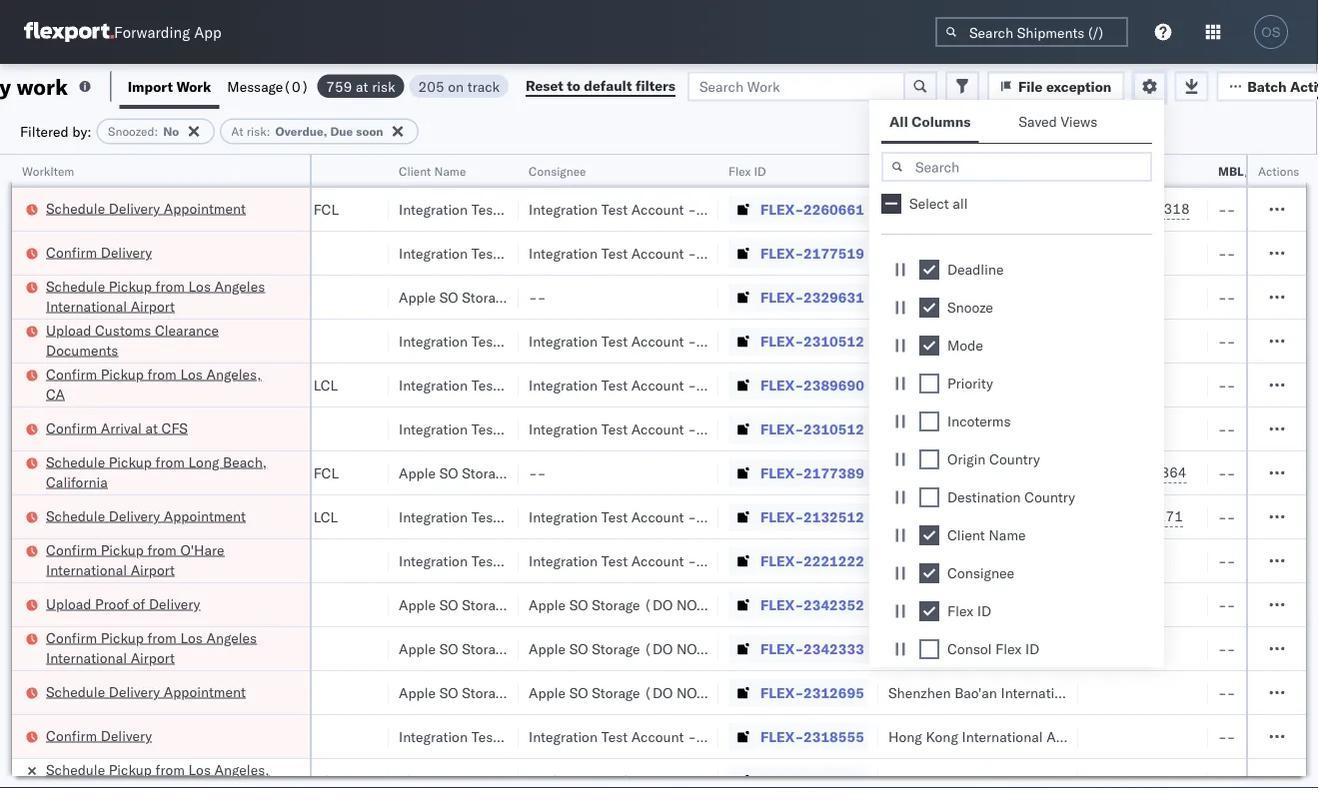 Task type: locate. For each thing, give the bounding box(es) containing it.
2 schedule delivery appointment from the top
[[46, 507, 246, 525]]

message (0)
[[227, 77, 309, 95]]

2 confirm delivery link from the top
[[46, 726, 152, 746]]

upload proof of delivery link
[[46, 594, 200, 614]]

0 vertical spatial schedule delivery appointment button
[[46, 198, 246, 220]]

1 vertical spatial at
[[145, 419, 158, 437]]

1 2310512 from the top
[[804, 332, 864, 350]]

2 schedule from the top
[[46, 277, 105, 295]]

shanghai pudong international airport
[[888, 596, 1132, 614], [888, 640, 1132, 658]]

0 horizontal spatial id
[[754, 163, 766, 178]]

los inside schedule pickup from los angeles, ca
[[188, 761, 211, 778]]

snoozed
[[108, 124, 154, 139]]

id up 'consol flex id'
[[977, 603, 991, 620]]

pickup inside confirm pickup from los angeles international airport
[[101, 629, 144, 647]]

from inside confirm pickup from los angeles international airport
[[147, 629, 177, 647]]

--
[[1218, 200, 1236, 218], [1218, 244, 1236, 262], [529, 288, 546, 306], [1218, 288, 1236, 306], [1218, 332, 1236, 350], [1218, 376, 1236, 394], [1218, 420, 1236, 438], [529, 464, 546, 482], [1218, 464, 1236, 482], [1218, 508, 1236, 526], [1218, 552, 1236, 570], [1218, 596, 1236, 614], [1218, 640, 1236, 658], [1218, 684, 1236, 702], [1218, 728, 1236, 746]]

0 vertical spatial flex-2310512
[[761, 332, 864, 350]]

3 appointment from the top
[[164, 683, 246, 701]]

flex-2342352
[[761, 596, 864, 614]]

flex-2221222 button
[[729, 547, 868, 575], [729, 547, 868, 575]]

appointment for schedule delivery appointment link for 1st schedule delivery appointment button from the bottom of the page
[[164, 683, 246, 701]]

client inside client name button
[[399, 163, 431, 178]]

confirm delivery button up schedule pickup from los angeles, ca
[[46, 726, 152, 748]]

5 schedule from the top
[[46, 683, 105, 701]]

0 vertical spatial shanghai pudong international airport
[[888, 596, 1132, 614]]

0 horizontal spatial name
[[434, 163, 466, 178]]

name down the china
[[989, 527, 1026, 544]]

reset
[[526, 77, 564, 94]]

confirm inside confirm pickup from los angeles, ca
[[46, 365, 97, 383]]

(0)
[[283, 77, 309, 95]]

flex-2260661 button
[[729, 195, 868, 223], [729, 195, 868, 223]]

1 confirm delivery from the top
[[46, 243, 152, 261]]

upload inside upload customs clearance documents
[[46, 321, 91, 339]]

pudong up consol
[[951, 596, 999, 614]]

1 vertical spatial schedule delivery appointment link
[[46, 506, 246, 526]]

0 vertical spatial name
[[434, 163, 466, 178]]

country right 'destination'
[[1024, 489, 1075, 506]]

schedule delivery appointment link for 2nd schedule delivery appointment button from the top
[[46, 506, 246, 526]]

lcl
[[313, 376, 338, 394], [313, 508, 338, 526]]

1 ca from the top
[[46, 385, 65, 403]]

1 integration test account - swarovski from the top
[[529, 200, 764, 218]]

at risk : overdue, due soon
[[231, 124, 383, 139]]

pudong
[[951, 596, 999, 614], [951, 640, 999, 658]]

pickup inside schedule pickup from los angeles, ca
[[109, 761, 152, 778]]

angeles for schedule pickup from los angeles international airport
[[214, 277, 265, 295]]

confirm delivery up schedule pickup from los angeles, ca
[[46, 727, 152, 745]]

international
[[46, 297, 127, 315], [46, 561, 127, 579], [1003, 596, 1084, 614], [1003, 640, 1084, 658], [46, 649, 127, 667], [1001, 684, 1082, 702]]

3 ocean from the top
[[269, 464, 310, 482]]

0 vertical spatial pudong
[[951, 596, 999, 614]]

1 vertical spatial shanghai
[[888, 640, 948, 658]]

2 ocean from the top
[[269, 376, 310, 394]]

id up shenzhen bao'an international airport
[[1025, 641, 1039, 658]]

schedule delivery appointment for 2nd schedule delivery appointment button from the top
[[46, 507, 246, 525]]

4 ocean from the top
[[269, 508, 310, 526]]

7 resize handle column header from the left
[[854, 155, 878, 788]]

los inside schedule pickup from los angeles international airport
[[188, 277, 211, 295]]

from for confirm pickup from o'hare international airport
[[147, 541, 177, 559]]

international inside confirm pickup from los angeles international airport
[[46, 649, 127, 667]]

at right 759
[[356, 77, 368, 95]]

schedule pickup from long beach, california link
[[46, 452, 284, 492]]

confirm inside confirm pickup from los angeles international airport
[[46, 629, 97, 647]]

from
[[155, 277, 185, 295], [147, 365, 177, 383], [155, 453, 185, 471], [147, 541, 177, 559], [147, 629, 177, 647], [155, 761, 185, 778]]

international up customs
[[46, 297, 127, 315]]

1 vertical spatial consignee
[[947, 565, 1014, 582]]

1 vertical spatial shanghai pudong international airport
[[888, 640, 1132, 658]]

batch actio button
[[1217, 71, 1318, 101]]

3 resize handle column header from the left
[[286, 155, 310, 788]]

incoterms
[[947, 413, 1011, 430]]

3 schedule delivery appointment button from the top
[[46, 682, 246, 704]]

pickup inside schedule pickup from long beach, california
[[109, 453, 152, 471]]

snooze up mode
[[947, 299, 993, 316]]

international up proof
[[46, 561, 127, 579]]

id inside button
[[754, 163, 766, 178]]

1 vertical spatial flex-2310512
[[761, 420, 864, 438]]

confirm down proof
[[46, 629, 97, 647]]

schedule inside schedule pickup from los angeles international airport
[[46, 277, 105, 295]]

flex id up flex-2260661
[[729, 163, 766, 178]]

1 vertical spatial angeles
[[206, 629, 257, 647]]

1 horizontal spatial on
[[700, 376, 721, 394]]

1 vertical spatial lcl
[[313, 508, 338, 526]]

0 vertical spatial angeles
[[214, 277, 265, 295]]

0 vertical spatial 2310512
[[804, 332, 864, 350]]

forwarding app
[[114, 22, 221, 41]]

delivery inside button
[[149, 595, 200, 613]]

0 vertical spatial schedule delivery appointment
[[46, 199, 246, 217]]

flex- down the flex-2342333
[[761, 684, 804, 702]]

client down the china
[[947, 527, 985, 544]]

airport inside schedule pickup from los angeles international airport
[[131, 297, 175, 315]]

air
[[269, 288, 287, 306], [269, 552, 287, 570], [269, 640, 287, 658], [269, 684, 287, 702]]

flex id inside button
[[729, 163, 766, 178]]

kong
[[926, 464, 958, 482]]

1 vertical spatial appointment
[[164, 507, 246, 525]]

1 upload from the top
[[46, 321, 91, 339]]

los for schedule pickup from los angeles international airport
[[188, 277, 211, 295]]

0 vertical spatial shanghai
[[888, 596, 948, 614]]

country up destination country at the right
[[989, 451, 1040, 468]]

delivery for 3rd schedule delivery appointment button from the bottom of the page
[[109, 199, 160, 217]]

0 horizontal spatial flex
[[729, 163, 751, 178]]

all
[[953, 195, 968, 212]]

from for schedule pickup from long beach, california
[[155, 453, 185, 471]]

0 horizontal spatial at
[[145, 419, 158, 437]]

2 vertical spatial schedule delivery appointment link
[[46, 682, 246, 702]]

2 appointment from the top
[[164, 507, 246, 525]]

flex- up flex-2221222
[[761, 508, 804, 526]]

fcl right beach,
[[313, 464, 339, 482]]

2310512
[[804, 332, 864, 350], [804, 420, 864, 438]]

1 horizontal spatial id
[[977, 603, 991, 620]]

appointment down 'workitem' button on the top left
[[164, 199, 246, 217]]

consignee down the china
[[947, 565, 1014, 582]]

2389690
[[804, 376, 864, 394]]

0 vertical spatial lcl
[[313, 376, 338, 394]]

2 upload from the top
[[46, 595, 91, 613]]

kaohsiung, taiwan
[[888, 376, 1008, 394]]

delivery up confirm pickup from o'hare international airport
[[109, 507, 160, 525]]

confirm delivery button up schedule pickup from los angeles international airport
[[46, 242, 152, 264]]

0 vertical spatial ocean fcl
[[269, 200, 339, 218]]

confirm
[[46, 243, 97, 261], [46, 365, 97, 383], [46, 419, 97, 437], [46, 541, 97, 559], [46, 629, 97, 647], [46, 727, 97, 745]]

1 vertical spatial schedule delivery appointment button
[[46, 506, 246, 528]]

0 vertical spatial country
[[989, 451, 1040, 468]]

ocean fcl right beach,
[[269, 464, 339, 482]]

0 vertical spatial confirm delivery
[[46, 243, 152, 261]]

flex- down flex id button
[[761, 200, 804, 218]]

: left the no
[[154, 124, 158, 139]]

0 vertical spatial client
[[399, 163, 431, 178]]

mbl/mawb
[[1218, 163, 1290, 178]]

ag
[[594, 376, 614, 394], [724, 376, 744, 394]]

confirm inside button
[[46, 419, 97, 437]]

0 vertical spatial snooze
[[199, 163, 238, 178]]

appointment for schedule delivery appointment link associated with 2nd schedule delivery appointment button from the top
[[164, 507, 246, 525]]

2 vertical spatial appointment
[[164, 683, 246, 701]]

5 integration test account - swarovski from the top
[[529, 552, 764, 570]]

1 confirm delivery link from the top
[[46, 242, 152, 262]]

0 horizontal spatial flex id
[[729, 163, 766, 178]]

ocean fcl down overdue,
[[269, 200, 339, 218]]

upload left proof
[[46, 595, 91, 613]]

flex-2342352 button
[[729, 591, 868, 619], [729, 591, 868, 619]]

batch
[[1248, 77, 1287, 95]]

2 schedule delivery appointment link from the top
[[46, 506, 246, 526]]

1 confirm delivery button from the top
[[46, 242, 152, 264]]

0 vertical spatial appointment
[[164, 199, 246, 217]]

9 resize handle column header from the left
[[1184, 155, 1208, 788]]

flex- up the flex-2342333
[[761, 596, 804, 614]]

0 horizontal spatial client
[[399, 163, 431, 178]]

0 vertical spatial flex id
[[729, 163, 766, 178]]

fcl down due
[[313, 200, 339, 218]]

flex-2310512 up flex-2389690
[[761, 332, 864, 350]]

from inside schedule pickup from los angeles, ca
[[155, 761, 185, 778]]

flex-2177389 button
[[729, 459, 868, 487], [729, 459, 868, 487]]

angeles,
[[206, 365, 261, 383], [214, 761, 269, 778]]

1 schedule delivery appointment link from the top
[[46, 198, 246, 218]]

1 vertical spatial snooze
[[947, 299, 993, 316]]

delivery up schedule pickup from los angeles, ca
[[101, 727, 152, 745]]

1 vertical spatial confirm delivery button
[[46, 726, 152, 748]]

1 air from the top
[[269, 288, 287, 306]]

pickup inside schedule pickup from los angeles international airport
[[109, 277, 152, 295]]

file
[[1018, 77, 1043, 95]]

angeles down o'hare on the bottom left of page
[[206, 629, 257, 647]]

angeles, inside schedule pickup from los angeles, ca
[[214, 761, 269, 778]]

3 schedule delivery appointment from the top
[[46, 683, 246, 701]]

0 vertical spatial upload
[[46, 321, 91, 339]]

swarovski down flex id button
[[700, 200, 764, 218]]

swarovski down flex-2260661
[[700, 244, 764, 262]]

6 flex- from the top
[[761, 420, 804, 438]]

shanghai
[[888, 596, 948, 614], [888, 640, 948, 658]]

0 vertical spatial ca
[[46, 385, 65, 403]]

swarovski up the "karl"
[[700, 420, 764, 438]]

angeles inside schedule pickup from los angeles international airport
[[214, 277, 265, 295]]

confirm pickup from los angeles international airport link
[[46, 628, 284, 668]]

upload for upload proof of delivery
[[46, 595, 91, 613]]

risk right 759
[[372, 77, 395, 95]]

0 horizontal spatial consignee
[[529, 163, 586, 178]]

from for confirm pickup from los angeles international airport
[[147, 629, 177, 647]]

6 resize handle column header from the left
[[695, 155, 719, 788]]

11 flex- from the top
[[761, 640, 804, 658]]

flex- down lagerfeld
[[761, 552, 804, 570]]

consignee down reset
[[529, 163, 586, 178]]

angeles inside confirm pickup from los angeles international airport
[[206, 629, 257, 647]]

flex- down flex-2312695
[[761, 728, 804, 746]]

schedule delivery appointment down confirm pickup from los angeles international airport
[[46, 683, 246, 701]]

flex- up flex-2329631
[[761, 244, 804, 262]]

1 shanghai pudong international airport from the top
[[888, 596, 1132, 614]]

1 vertical spatial fcl
[[313, 464, 339, 482]]

confirm left arrival
[[46, 419, 97, 437]]

apple so storage (do not use)
[[399, 288, 614, 306], [399, 464, 614, 482], [399, 596, 614, 614], [529, 596, 744, 614], [399, 640, 614, 658], [529, 640, 744, 658], [399, 684, 614, 702], [529, 684, 744, 702]]

1 appointment from the top
[[164, 199, 246, 217]]

0 horizontal spatial client name
[[399, 163, 466, 178]]

los for confirm pickup from los angeles, ca
[[180, 365, 203, 383]]

1 ocean fcl from the top
[[269, 200, 339, 218]]

confirm delivery up schedule pickup from los angeles international airport
[[46, 243, 152, 261]]

schedule delivery appointment down schedule pickup from long beach, california
[[46, 507, 246, 525]]

angeles up clearance
[[214, 277, 265, 295]]

file exception
[[1018, 77, 1112, 95]]

1 schedule delivery appointment from the top
[[46, 199, 246, 217]]

2 confirm from the top
[[46, 365, 97, 383]]

8 flex- from the top
[[761, 508, 804, 526]]

2 integration test account - on ag from the left
[[529, 376, 744, 394]]

: right the at at the left of page
[[266, 124, 270, 139]]

1 pudong from the top
[[951, 596, 999, 614]]

pickup for schedule pickup from los angeles, ca
[[109, 761, 152, 778]]

None checkbox
[[919, 260, 939, 280], [919, 374, 939, 394], [919, 526, 939, 546], [919, 260, 939, 280], [919, 374, 939, 394], [919, 526, 939, 546]]

flex- up flex-2177389
[[761, 376, 804, 394]]

from inside confirm pickup from o'hare international airport
[[147, 541, 177, 559]]

1 vertical spatial 2310512
[[804, 420, 864, 438]]

bangkok, thailand
[[888, 200, 1006, 218]]

1 vertical spatial ocean lcl
[[269, 508, 338, 526]]

flex- down flex-2389690
[[761, 420, 804, 438]]

pickup inside confirm pickup from o'hare international airport
[[101, 541, 144, 559]]

schedule delivery appointment button down confirm pickup from los angeles international airport
[[46, 682, 246, 704]]

delivery down 'workitem' button on the top left
[[109, 199, 160, 217]]

integration
[[529, 200, 598, 218], [529, 244, 598, 262], [529, 332, 598, 350], [399, 376, 468, 394], [529, 376, 598, 394], [529, 420, 598, 438], [529, 508, 598, 526], [529, 552, 598, 570], [529, 728, 598, 746]]

client name down the china
[[947, 527, 1026, 544]]

id up flex-2260661
[[754, 163, 766, 178]]

confirm for confirm arrival at cfs button
[[46, 419, 97, 437]]

1 vertical spatial pudong
[[951, 640, 999, 658]]

confirm pickup from o'hare international airport link
[[46, 540, 284, 580]]

name down on
[[434, 163, 466, 178]]

1 vertical spatial name
[[989, 527, 1026, 544]]

at left cfs
[[145, 419, 158, 437]]

los inside confirm pickup from los angeles, ca
[[180, 365, 203, 383]]

2 confirm delivery from the top
[[46, 727, 152, 745]]

2177519
[[804, 244, 864, 262]]

airport inside confirm pickup from o'hare international airport
[[131, 561, 175, 579]]

delivery up schedule pickup from los angeles international airport
[[101, 243, 152, 261]]

2 vertical spatial schedule delivery appointment button
[[46, 682, 246, 704]]

pickup inside confirm pickup from los angeles, ca
[[101, 365, 144, 383]]

2 flex-2310512 from the top
[[761, 420, 864, 438]]

origin
[[947, 451, 986, 468]]

None checkbox
[[881, 194, 901, 214], [919, 298, 939, 318], [919, 336, 939, 356], [919, 412, 939, 432], [919, 450, 939, 470], [919, 488, 939, 508], [919, 564, 939, 584], [919, 602, 939, 622], [919, 640, 939, 660], [881, 194, 901, 214], [919, 298, 939, 318], [919, 336, 939, 356], [919, 412, 939, 432], [919, 450, 939, 470], [919, 488, 939, 508], [919, 564, 939, 584], [919, 602, 939, 622], [919, 640, 939, 660]]

at inside button
[[145, 419, 158, 437]]

confirm for "confirm pickup from los angeles, ca" button
[[46, 365, 97, 383]]

0 vertical spatial id
[[754, 163, 766, 178]]

1 vertical spatial ca
[[46, 781, 65, 788]]

international up 'consol flex id'
[[1003, 596, 1084, 614]]

schedule delivery appointment button down 'workitem' button on the top left
[[46, 198, 246, 220]]

confirm pickup from los angeles international airport button
[[46, 628, 284, 670]]

schedule delivery appointment link down confirm pickup from los angeles international airport
[[46, 682, 246, 702]]

1 vertical spatial schedule delivery appointment
[[46, 507, 246, 525]]

confirm delivery link
[[46, 242, 152, 262], [46, 726, 152, 746]]

3 flex- from the top
[[761, 288, 804, 306]]

1 horizontal spatial client
[[947, 527, 985, 544]]

schedule delivery appointment button up confirm pickup from o'hare international airport
[[46, 506, 246, 528]]

select all
[[909, 195, 968, 212]]

3 confirm from the top
[[46, 419, 97, 437]]

Search text field
[[881, 152, 1152, 182]]

1 vertical spatial angeles,
[[214, 761, 269, 778]]

1 horizontal spatial consignee
[[947, 565, 1014, 582]]

2 horizontal spatial id
[[1025, 641, 1039, 658]]

schedule delivery appointment down 'workitem' button on the top left
[[46, 199, 246, 217]]

0 vertical spatial angeles,
[[206, 365, 261, 383]]

confirm down documents
[[46, 365, 97, 383]]

swarovski down the "karl"
[[700, 552, 764, 570]]

flex-2177519 button
[[729, 239, 868, 267], [729, 239, 868, 267]]

1 horizontal spatial at
[[356, 77, 368, 95]]

suitsupply
[[700, 728, 767, 746]]

flex id
[[729, 163, 766, 178], [947, 603, 991, 620]]

resize handle column header
[[165, 155, 189, 788], [235, 155, 259, 788], [286, 155, 310, 788], [365, 155, 389, 788], [495, 155, 519, 788], [695, 155, 719, 788], [854, 155, 878, 788], [1054, 155, 1078, 788], [1184, 155, 1208, 788], [1282, 155, 1306, 788]]

2 shanghai from the top
[[888, 640, 948, 658]]

from inside confirm pickup from los angeles, ca
[[147, 365, 177, 383]]

swarovski down flex-2329631
[[700, 332, 764, 350]]

1 horizontal spatial :
[[266, 124, 270, 139]]

ocean lcl
[[269, 376, 338, 394], [269, 508, 338, 526]]

views
[[1061, 113, 1098, 130]]

swarovski
[[700, 200, 764, 218], [700, 244, 764, 262], [700, 332, 764, 350], [700, 420, 764, 438], [700, 552, 764, 570]]

priority
[[947, 375, 993, 392]]

name inside button
[[434, 163, 466, 178]]

1 vertical spatial client
[[947, 527, 985, 544]]

num
[[1293, 163, 1318, 178]]

appointment up o'hare on the bottom left of page
[[164, 507, 246, 525]]

0 horizontal spatial ag
[[594, 376, 614, 394]]

delivery for 2nd schedule delivery appointment button from the top
[[109, 507, 160, 525]]

flex- up flex-2389690
[[761, 332, 804, 350]]

upload up documents
[[46, 321, 91, 339]]

angeles, for confirm pickup from los angeles, ca
[[206, 365, 261, 383]]

ca inside schedule pickup from los angeles, ca
[[46, 781, 65, 788]]

1 horizontal spatial ag
[[724, 376, 744, 394]]

appointment for schedule delivery appointment link for 3rd schedule delivery appointment button from the bottom of the page
[[164, 199, 246, 217]]

0 vertical spatial fcl
[[313, 200, 339, 218]]

confirm for confirm pickup from los angeles international airport button
[[46, 629, 97, 647]]

confirm down the workitem
[[46, 243, 97, 261]]

confirm pickup from los angeles, ca link
[[46, 364, 284, 404]]

0 vertical spatial confirm delivery button
[[46, 242, 152, 264]]

2 vertical spatial flex
[[995, 641, 1022, 658]]

1 vertical spatial ocean fcl
[[269, 464, 339, 482]]

delivery right of
[[149, 595, 200, 613]]

upload for upload customs clearance documents
[[46, 321, 91, 339]]

ca inside confirm pickup from los angeles, ca
[[46, 385, 65, 403]]

1 horizontal spatial name
[[989, 527, 1026, 544]]

destination
[[947, 489, 1021, 506]]

shanghai up consol
[[888, 596, 948, 614]]

due
[[330, 124, 353, 139]]

schedule inside schedule pickup from los angeles, ca
[[46, 761, 105, 778]]

client down 205
[[399, 163, 431, 178]]

from inside schedule pickup from los angeles international airport
[[155, 277, 185, 295]]

0 horizontal spatial risk
[[246, 124, 266, 139]]

filtered
[[20, 122, 69, 140]]

3 schedule delivery appointment link from the top
[[46, 682, 246, 702]]

karl
[[700, 508, 726, 526]]

upload inside button
[[46, 595, 91, 613]]

confirm delivery link up schedule pickup from los angeles international airport
[[46, 242, 152, 262]]

0 vertical spatial confirm delivery link
[[46, 242, 152, 262]]

upload customs clearance documents
[[46, 321, 219, 359]]

5 confirm from the top
[[46, 629, 97, 647]]

flex-2310512 up flex-2177389
[[761, 420, 864, 438]]

4 confirm from the top
[[46, 541, 97, 559]]

1 vertical spatial upload
[[46, 595, 91, 613]]

international down 'consol flex id'
[[1001, 684, 1082, 702]]

205 on track
[[418, 77, 500, 95]]

bao'an
[[955, 684, 997, 702]]

snooze down the at at the left of page
[[199, 163, 238, 178]]

flex
[[729, 163, 751, 178], [947, 603, 974, 620], [995, 641, 1022, 658]]

confirm delivery link up schedule pickup from los angeles, ca
[[46, 726, 152, 746]]

shanghai pudong international airport up 'consol flex id'
[[888, 596, 1132, 614]]

consignee
[[529, 163, 586, 178], [947, 565, 1014, 582]]

shanghai up shenzhen
[[888, 640, 948, 658]]

2318555
[[804, 728, 864, 746]]

0 vertical spatial schedule delivery appointment link
[[46, 198, 246, 218]]

pickup for confirm pickup from o'hare international airport
[[101, 541, 144, 559]]

1 ag from the left
[[594, 376, 614, 394]]

pickup for confirm pickup from los angeles international airport
[[101, 629, 144, 647]]

0 vertical spatial risk
[[372, 77, 395, 95]]

test
[[601, 200, 628, 218], [601, 244, 628, 262], [601, 332, 628, 350], [471, 376, 498, 394], [601, 376, 628, 394], [601, 420, 628, 438], [601, 508, 628, 526], [601, 552, 628, 570], [601, 728, 628, 746]]

angeles, inside confirm pickup from los angeles, ca
[[206, 365, 261, 383]]

0 horizontal spatial :
[[154, 124, 158, 139]]

1 vertical spatial client name
[[947, 527, 1026, 544]]

ca
[[46, 385, 65, 403], [46, 781, 65, 788]]

flex- up flex-2312695
[[761, 640, 804, 658]]

confirm inside confirm pickup from o'hare international airport
[[46, 541, 97, 559]]

2310512 down 2329631
[[804, 332, 864, 350]]

flex- up lagerfeld
[[761, 464, 804, 482]]

3 integration test account - swarovski from the top
[[529, 332, 764, 350]]

default
[[584, 77, 632, 94]]

delivery for 1st schedule delivery appointment button from the bottom of the page
[[109, 683, 160, 701]]

2 confirm delivery button from the top
[[46, 726, 152, 748]]

los inside confirm pickup from los angeles international airport
[[180, 629, 203, 647]]

integration test account - swarovski
[[529, 200, 764, 218], [529, 244, 764, 262], [529, 332, 764, 350], [529, 420, 764, 438], [529, 552, 764, 570]]

international up shenzhen bao'an international airport
[[1003, 640, 1084, 658]]

shanghai pudong international airport up shenzhen bao'an international airport
[[888, 640, 1132, 658]]

schedule delivery appointment link down 'workitem' button on the top left
[[46, 198, 246, 218]]

0 vertical spatial ocean lcl
[[269, 376, 338, 394]]

0 vertical spatial client name
[[399, 163, 466, 178]]

flex-2310512 button
[[729, 327, 868, 355], [729, 327, 868, 355], [729, 415, 868, 443], [729, 415, 868, 443]]

delivery down confirm pickup from los angeles international airport
[[109, 683, 160, 701]]

2 resize handle column header from the left
[[235, 155, 259, 788]]

flex- down flex-2177519 at the right
[[761, 288, 804, 306]]

4 air from the top
[[269, 684, 287, 702]]

apple
[[399, 288, 436, 306], [399, 464, 436, 482], [399, 596, 436, 614], [529, 596, 566, 614], [399, 640, 436, 658], [529, 640, 566, 658], [399, 684, 436, 702], [529, 684, 566, 702]]

confirm for 2nd "confirm delivery" 'button'
[[46, 727, 97, 745]]

from inside schedule pickup from long beach, california
[[155, 453, 185, 471]]

schedule delivery appointment link up confirm pickup from o'hare international airport
[[46, 506, 246, 526]]

risk right the at at the left of page
[[246, 124, 266, 139]]

international down proof
[[46, 649, 127, 667]]

appointment down confirm pickup from los angeles international airport button
[[164, 683, 246, 701]]

1 vertical spatial confirm delivery
[[46, 727, 152, 745]]

0 vertical spatial flex
[[729, 163, 751, 178]]

1 fcl from the top
[[313, 200, 339, 218]]

confirm up schedule pickup from los angeles, ca
[[46, 727, 97, 745]]

overdue,
[[275, 124, 327, 139]]

1 vertical spatial flex id
[[947, 603, 991, 620]]

appointment
[[164, 199, 246, 217], [164, 507, 246, 525], [164, 683, 246, 701]]

lagerfeld
[[729, 508, 789, 526]]

1 vertical spatial country
[[1024, 489, 1075, 506]]

2342333
[[804, 640, 864, 658]]

client
[[399, 163, 431, 178], [947, 527, 985, 544]]

2310512 down 2389690
[[804, 420, 864, 438]]

pudong up bao'an
[[951, 640, 999, 658]]

2 vertical spatial schedule delivery appointment
[[46, 683, 246, 701]]

0 horizontal spatial on
[[570, 376, 591, 394]]

1 vertical spatial confirm delivery link
[[46, 726, 152, 746]]

schedule delivery appointment for 3rd schedule delivery appointment button from the bottom of the page
[[46, 199, 246, 217]]

consignee button
[[519, 159, 699, 179]]

2 ca from the top
[[46, 781, 65, 788]]

confirm up proof
[[46, 541, 97, 559]]

1 horizontal spatial client name
[[947, 527, 1026, 544]]

1 horizontal spatial flex
[[947, 603, 974, 620]]

1 horizontal spatial risk
[[372, 77, 395, 95]]

6 confirm from the top
[[46, 727, 97, 745]]

1 shanghai from the top
[[888, 596, 948, 614]]

flex id up consol
[[947, 603, 991, 620]]

1 flex-2310512 from the top
[[761, 332, 864, 350]]

client name down 205
[[399, 163, 466, 178]]

1 confirm from the top
[[46, 243, 97, 261]]

flex-2329631 button
[[729, 283, 868, 311], [729, 283, 868, 311]]

0 vertical spatial consignee
[[529, 163, 586, 178]]

2 horizontal spatial flex
[[995, 641, 1022, 658]]

6 schedule from the top
[[46, 761, 105, 778]]

not
[[547, 288, 574, 306], [547, 464, 574, 482], [547, 596, 574, 614], [676, 596, 704, 614], [547, 640, 574, 658], [676, 640, 704, 658], [547, 684, 574, 702], [676, 684, 704, 702]]



Task type: describe. For each thing, give the bounding box(es) containing it.
2 pudong from the top
[[951, 640, 999, 658]]

angeles, for schedule pickup from los angeles, ca
[[214, 761, 269, 778]]

flex-2221222
[[761, 552, 864, 570]]

2 swarovski from the top
[[700, 244, 764, 262]]

confirm delivery for 2nd "confirm delivery" 'button''s confirm delivery link
[[46, 727, 152, 745]]

confirm pickup from o'hare international airport
[[46, 541, 224, 579]]

delivery for second "confirm delivery" 'button' from the bottom of the page
[[101, 243, 152, 261]]

flex-2312695
[[761, 684, 864, 702]]

1 horizontal spatial flex id
[[947, 603, 991, 620]]

confirm pickup from los angeles, ca
[[46, 365, 261, 403]]

3 air from the top
[[269, 640, 287, 658]]

2312695
[[804, 684, 864, 702]]

thailand
[[951, 200, 1006, 218]]

schedule pickup from los angeles international airport button
[[46, 276, 284, 318]]

759 at risk
[[326, 77, 395, 95]]

1 ocean lcl from the top
[[269, 376, 338, 394]]

departure port button
[[878, 159, 1058, 179]]

pickup for schedule pickup from long beach, california
[[109, 453, 152, 471]]

departure
[[888, 163, 943, 178]]

message
[[227, 77, 283, 95]]

flex-2177519
[[761, 244, 864, 262]]

1 lcl from the top
[[313, 376, 338, 394]]

1 swarovski from the top
[[700, 200, 764, 218]]

2 vertical spatial id
[[1025, 641, 1039, 658]]

consignee inside button
[[529, 163, 586, 178]]

upload customs clearance documents link
[[46, 320, 284, 360]]

schedule delivery appointment for 1st schedule delivery appointment button from the bottom of the page
[[46, 683, 246, 701]]

0 horizontal spatial snooze
[[199, 163, 238, 178]]

from for schedule pickup from los angeles, ca
[[155, 761, 185, 778]]

container numbers button
[[1078, 151, 1188, 187]]

confirm delivery link for 2nd "confirm delivery" 'button'
[[46, 726, 152, 746]]

bangkok,
[[888, 200, 948, 218]]

from for schedule pickup from los angeles international airport
[[155, 277, 185, 295]]

flex inside flex id button
[[729, 163, 751, 178]]

schedule inside schedule pickup from long beach, california
[[46, 453, 105, 471]]

on
[[448, 77, 464, 95]]

2 ocean fcl from the top
[[269, 464, 339, 482]]

2260661
[[804, 200, 864, 218]]

ca for confirm pickup from los angeles, ca
[[46, 385, 65, 403]]

origin country
[[947, 451, 1040, 468]]

Search Shipments (/) text field
[[935, 17, 1128, 47]]

import work
[[128, 77, 211, 95]]

flex-2132512
[[761, 508, 864, 526]]

5 swarovski from the top
[[700, 552, 764, 570]]

schedule pickup from long beach, california
[[46, 453, 267, 491]]

confirm pickup from los angeles, ca button
[[46, 364, 284, 406]]

1 integration test account - on ag from the left
[[399, 376, 614, 394]]

hong kong
[[888, 464, 958, 482]]

confirm for confirm pickup from o'hare international airport button
[[46, 541, 97, 559]]

flex-2177389
[[761, 464, 864, 482]]

1 horizontal spatial snooze
[[947, 299, 993, 316]]

759
[[326, 77, 352, 95]]

flexport. image
[[24, 22, 114, 42]]

container
[[1088, 155, 1142, 170]]

confirm arrival at cfs
[[46, 419, 188, 437]]

work
[[176, 77, 211, 95]]

3 swarovski from the top
[[700, 332, 764, 350]]

7 flex- from the top
[[761, 464, 804, 482]]

of
[[133, 595, 145, 613]]

app
[[194, 22, 221, 41]]

2329631
[[804, 288, 864, 306]]

schedule delivery appointment link for 3rd schedule delivery appointment button from the bottom of the page
[[46, 198, 246, 218]]

track
[[467, 77, 500, 95]]

4 swarovski from the top
[[700, 420, 764, 438]]

2 air from the top
[[269, 552, 287, 570]]

12 flex- from the top
[[761, 684, 804, 702]]

1 flex- from the top
[[761, 200, 804, 218]]

2 : from the left
[[266, 124, 270, 139]]

5 resize handle column header from the left
[[495, 155, 519, 788]]

ca for schedule pickup from los angeles, ca
[[46, 781, 65, 788]]

2 flex- from the top
[[761, 244, 804, 262]]

filtered by:
[[20, 122, 92, 140]]

hong
[[888, 464, 922, 482]]

1 vertical spatial flex
[[947, 603, 974, 620]]

los for schedule pickup from los angeles, ca
[[188, 761, 211, 778]]

8 resize handle column header from the left
[[1054, 155, 1078, 788]]

13 flex- from the top
[[761, 728, 804, 746]]

schedule pickup from los angeles, ca link
[[46, 760, 284, 788]]

2 lcl from the top
[[313, 508, 338, 526]]

beach,
[[223, 453, 267, 471]]

international inside schedule pickup from los angeles international airport
[[46, 297, 127, 315]]

airport inside confirm pickup from los angeles international airport
[[131, 649, 175, 667]]

country for destination country
[[1024, 489, 1075, 506]]

delivery for 2nd "confirm delivery" 'button'
[[101, 727, 152, 745]]

schedule pickup from los angeles international airport
[[46, 277, 265, 315]]

4 integration test account - swarovski from the top
[[529, 420, 764, 438]]

upload proof of delivery
[[46, 595, 200, 613]]

2 schedule delivery appointment button from the top
[[46, 506, 246, 528]]

columns
[[912, 113, 971, 130]]

workitem
[[22, 163, 74, 178]]

0 vertical spatial at
[[356, 77, 368, 95]]

pickup for confirm pickup from los angeles, ca
[[101, 365, 144, 383]]

saved views button
[[1011, 104, 1110, 143]]

long
[[188, 453, 219, 471]]

4 schedule from the top
[[46, 507, 105, 525]]

2 ocean lcl from the top
[[269, 508, 338, 526]]

consol flex id
[[947, 641, 1039, 658]]

customs
[[95, 321, 151, 339]]

gvcu5265864
[[1088, 464, 1187, 481]]

at
[[231, 124, 243, 139]]

os button
[[1248, 9, 1294, 55]]

Search Work text field
[[688, 71, 905, 101]]

4 flex- from the top
[[761, 332, 804, 350]]

1 schedule delivery appointment button from the top
[[46, 198, 246, 220]]

flex-2260661
[[761, 200, 864, 218]]

actions
[[1258, 163, 1300, 178]]

los for confirm pickup from los angeles international airport
[[180, 629, 203, 647]]

saved
[[1019, 113, 1057, 130]]

client name inside client name button
[[399, 163, 466, 178]]

confirm arrival at cfs link
[[46, 418, 188, 438]]

pickup for schedule pickup from los angeles international airport
[[109, 277, 152, 295]]

confirm delivery for confirm delivery link related to second "confirm delivery" 'button' from the bottom of the page
[[46, 243, 152, 261]]

container numbers
[[1088, 155, 1142, 186]]

mbl/mawb num button
[[1208, 159, 1318, 179]]

country for origin country
[[989, 451, 1040, 468]]

2 shanghai pudong international airport from the top
[[888, 640, 1132, 658]]

cfs
[[162, 419, 188, 437]]

all columns
[[889, 113, 971, 130]]

import work button
[[120, 64, 219, 109]]

reset to default filters button
[[514, 71, 688, 101]]

by:
[[72, 122, 92, 140]]

2132512
[[804, 508, 864, 526]]

confirm pickup from o'hare international airport button
[[46, 540, 284, 582]]

deadline
[[947, 261, 1004, 278]]

from for confirm pickup from los angeles, ca
[[147, 365, 177, 383]]

to
[[567, 77, 581, 94]]

10 flex- from the top
[[761, 596, 804, 614]]

1 : from the left
[[154, 124, 158, 139]]

4 resize handle column header from the left
[[365, 155, 389, 788]]

flex id button
[[719, 159, 858, 179]]

documents
[[46, 341, 118, 359]]

flex-2342333
[[761, 640, 864, 658]]

angeles for confirm pickup from los angeles international airport
[[206, 629, 257, 647]]

1 on from the left
[[570, 376, 591, 394]]

2 2310512 from the top
[[804, 420, 864, 438]]

shenzhen
[[888, 684, 951, 702]]

international inside confirm pickup from o'hare international airport
[[46, 561, 127, 579]]

snoozed : no
[[108, 124, 179, 139]]

1 resize handle column header from the left
[[165, 155, 189, 788]]

2 ag from the left
[[724, 376, 744, 394]]

2 fcl from the top
[[313, 464, 339, 482]]

confirm delivery link for second "confirm delivery" 'button' from the bottom of the page
[[46, 242, 152, 262]]

schedule delivery appointment link for 1st schedule delivery appointment button from the bottom of the page
[[46, 682, 246, 702]]

2221222
[[804, 552, 864, 570]]

numbers
[[1088, 171, 1138, 186]]

saved views
[[1019, 113, 1098, 130]]

confirm pickup from los angeles international airport
[[46, 629, 257, 667]]

flex-2329631
[[761, 288, 864, 306]]

1 vertical spatial id
[[977, 603, 991, 620]]

2 on from the left
[[700, 376, 721, 394]]

9 flex- from the top
[[761, 552, 804, 570]]

confirm for second "confirm delivery" 'button' from the bottom of the page
[[46, 243, 97, 261]]

1 vertical spatial risk
[[246, 124, 266, 139]]

10 resize handle column header from the left
[[1282, 155, 1306, 788]]

kaohsiung,
[[888, 376, 960, 394]]

taiwan
[[963, 376, 1008, 394]]

1 schedule from the top
[[46, 199, 105, 217]]

5 flex- from the top
[[761, 376, 804, 394]]

port
[[946, 163, 969, 178]]

schedule pickup from long beach, california button
[[46, 452, 284, 494]]

filters
[[635, 77, 676, 94]]

all
[[889, 113, 908, 130]]

mofu0618318
[[1088, 200, 1190, 217]]

1 ocean from the top
[[269, 200, 310, 218]]

2 integration test account - swarovski from the top
[[529, 244, 764, 262]]



Task type: vqa. For each thing, say whether or not it's contained in the screenshot.
Flex-2132512
yes



